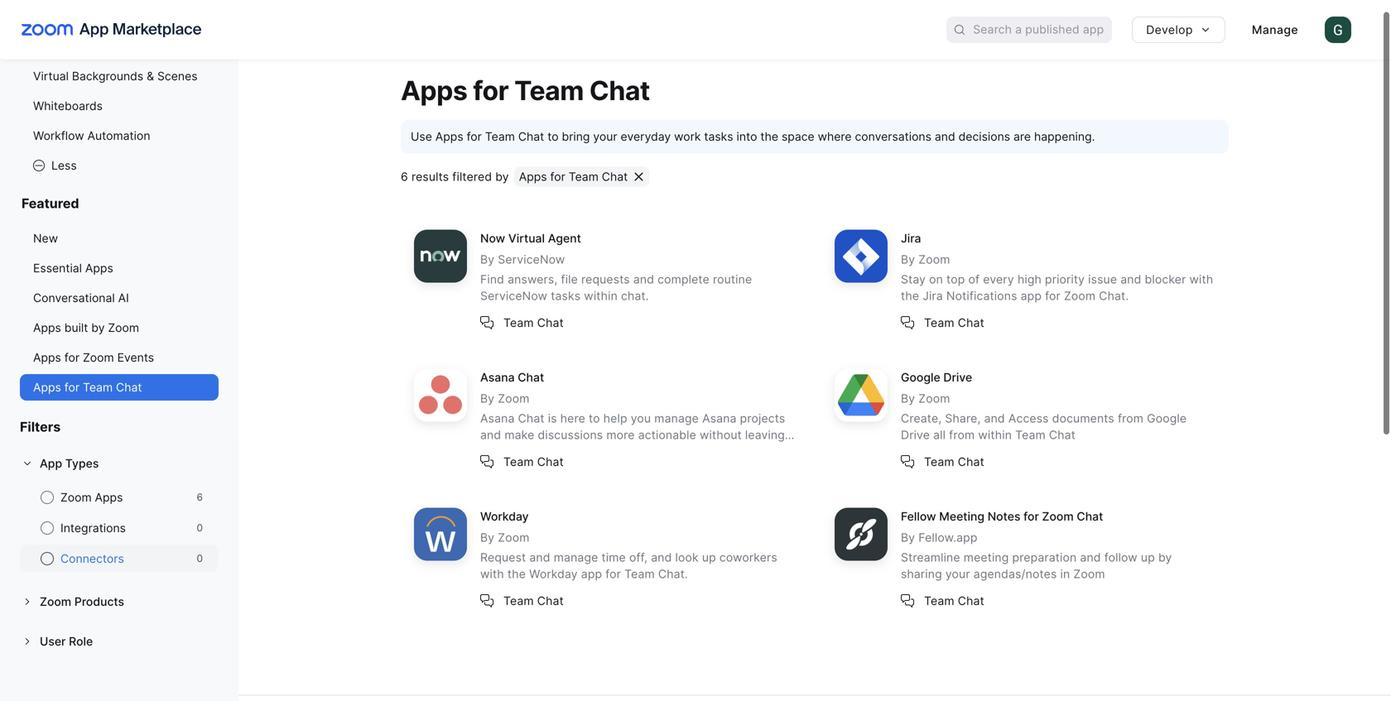Task type: describe. For each thing, give the bounding box(es) containing it.
into
[[737, 129, 757, 144]]

answers,
[[508, 272, 558, 286]]

for inside jira by zoom stay on top of every high priority issue and blocker with the jira notifications app for zoom chat.
[[1045, 289, 1061, 303]]

manage button
[[1239, 17, 1312, 43]]

make
[[505, 428, 535, 442]]

you
[[631, 412, 651, 426]]

within for file
[[584, 289, 618, 303]]

conversational ai
[[33, 291, 129, 305]]

apps built by zoom
[[33, 321, 139, 335]]

0 horizontal spatial jira
[[901, 231, 921, 245]]

team chat for jira
[[924, 316, 985, 330]]

user role button
[[20, 629, 219, 655]]

the inside workday by zoom request and manage time off, and look up coworkers with the workday app for team chat.
[[508, 567, 526, 581]]

team chat for team
[[924, 455, 985, 469]]

conversational ai link
[[20, 285, 219, 311]]

banner containing develop
[[0, 0, 1392, 60]]

built
[[64, 321, 88, 335]]

documents
[[1053, 412, 1115, 426]]

zoom right in
[[1074, 567, 1105, 581]]

workflow
[[33, 129, 84, 143]]

chat. inside jira by zoom stay on top of every high priority issue and blocker with the jira notifications app for zoom chat.
[[1099, 289, 1129, 303]]

1 vertical spatial drive
[[901, 428, 930, 442]]

here
[[561, 412, 586, 426]]

apps for zoom events
[[33, 351, 154, 365]]

automation
[[87, 129, 150, 143]]

app types button
[[20, 451, 219, 477]]

6 for 6
[[197, 492, 203, 504]]

0 vertical spatial servicenow
[[498, 252, 565, 267]]

issue
[[1088, 272, 1117, 286]]

1 vertical spatial from
[[949, 428, 975, 442]]

ai
[[118, 291, 129, 305]]

app inside jira by zoom stay on top of every high priority issue and blocker with the jira notifications app for zoom chat.
[[1021, 289, 1042, 303]]

meeting
[[964, 551, 1009, 565]]

integrations
[[60, 521, 126, 535]]

in
[[1061, 567, 1070, 581]]

create,
[[901, 412, 942, 426]]

workflow automation link
[[20, 123, 219, 149]]

zoom up make
[[498, 392, 530, 406]]

role
[[69, 635, 93, 649]]

Search text field
[[973, 18, 1113, 42]]

for inside workday by zoom request and manage time off, and look up coworkers with the workday app for team chat.
[[606, 567, 621, 581]]

zoom down priority
[[1064, 289, 1096, 303]]

google drive by zoom create, share, and access documents from google drive all from within team chat
[[901, 371, 1187, 442]]

notifications
[[947, 289, 1018, 303]]

results
[[412, 170, 449, 184]]

0 vertical spatial google
[[901, 371, 941, 385]]

manage
[[1252, 23, 1299, 37]]

events
[[117, 351, 154, 365]]

every
[[983, 272, 1015, 286]]

requests
[[581, 272, 630, 286]]

apps for zoom events link
[[20, 345, 219, 371]]

look
[[675, 551, 699, 565]]

discussions
[[538, 428, 603, 442]]

happening.
[[1034, 129, 1095, 144]]

workday by zoom request and manage time off, and look up coworkers with the workday app for team chat.
[[480, 510, 778, 581]]

notes
[[988, 510, 1021, 524]]

use
[[411, 129, 432, 144]]

top
[[947, 272, 965, 286]]

and inside fellow meeting notes for zoom chat by fellow.app streamline meeting preparation and follow up by sharing your agendas/notes in zoom
[[1080, 551, 1101, 565]]

asana chat by zoom asana chat is here to help you manage asana projects and make discussions more actionable without leaving zoom team chat.
[[480, 371, 785, 459]]

and inside jira by zoom stay on top of every high priority issue and blocker with the jira notifications app for zoom chat.
[[1121, 272, 1142, 286]]

space
[[782, 129, 815, 144]]

apps built by zoom link
[[20, 315, 219, 341]]

0 horizontal spatial workday
[[480, 510, 529, 524]]

and inside now virtual agent by servicenow find answers, file requests and complete routine servicenow tasks within chat.
[[634, 272, 654, 286]]

bring
[[562, 129, 590, 144]]

apps for team chat link
[[20, 374, 219, 401]]

apps for team chat button
[[514, 167, 650, 187]]

now virtual agent by servicenow find answers, file requests and complete routine servicenow tasks within chat.
[[480, 231, 752, 303]]

&
[[147, 69, 154, 83]]

the inside jira by zoom stay on top of every high priority issue and blocker with the jira notifications app for zoom chat.
[[901, 289, 919, 303]]

is
[[548, 412, 557, 426]]

on
[[929, 272, 943, 286]]

all
[[934, 428, 946, 442]]

fellow meeting notes for zoom chat by fellow.app streamline meeting preparation and follow up by sharing your agendas/notes in zoom
[[901, 510, 1172, 581]]

user
[[40, 635, 66, 649]]

up inside fellow meeting notes for zoom chat by fellow.app streamline meeting preparation and follow up by sharing your agendas/notes in zoom
[[1141, 551, 1155, 565]]

products
[[74, 595, 124, 609]]

backgrounds
[[72, 69, 143, 83]]

chat. inside workday by zoom request and manage time off, and look up coworkers with the workday app for team chat.
[[658, 567, 688, 581]]

apps right use
[[435, 129, 464, 144]]

team inside asana chat by zoom asana chat is here to help you manage asana projects and make discussions more actionable without leaving zoom team chat.
[[515, 445, 546, 459]]

everyday
[[621, 129, 671, 144]]

team inside "google drive by zoom create, share, and access documents from google drive all from within team chat"
[[1016, 428, 1046, 442]]

virtual inside now virtual agent by servicenow find answers, file requests and complete routine servicenow tasks within chat.
[[508, 231, 545, 245]]

apps for team chat for apps for team chat link
[[33, 381, 142, 395]]

zoom down make
[[480, 445, 512, 459]]

new link
[[20, 225, 219, 252]]

apps for team chat for "apps for team chat" button
[[519, 170, 628, 184]]

app inside workday by zoom request and manage time off, and look up coworkers with the workday app for team chat.
[[581, 567, 602, 581]]

0 horizontal spatial your
[[593, 129, 618, 144]]

1 vertical spatial jira
[[923, 289, 943, 303]]

search a published app element
[[947, 17, 1113, 43]]

filtered
[[452, 170, 492, 184]]

team chat for sharing
[[924, 594, 985, 608]]

chat inside fellow meeting notes for zoom chat by fellow.app streamline meeting preparation and follow up by sharing your agendas/notes in zoom
[[1077, 510, 1104, 524]]

tasks inside now virtual agent by servicenow find answers, file requests and complete routine servicenow tasks within chat.
[[551, 289, 581, 303]]

zoom inside "google drive by zoom create, share, and access documents from google drive all from within team chat"
[[919, 392, 950, 406]]

zoom inside "link"
[[83, 351, 114, 365]]

manage inside workday by zoom request and manage time off, and look up coworkers with the workday app for team chat.
[[554, 551, 598, 565]]

conversations
[[855, 129, 932, 144]]

apps inside 'apps for zoom events' "link"
[[33, 351, 61, 365]]

and right request
[[530, 551, 550, 565]]

access
[[1009, 412, 1049, 426]]

1 vertical spatial by
[[91, 321, 105, 335]]

off,
[[629, 551, 648, 565]]

projects
[[740, 412, 785, 426]]

0 vertical spatial apps for team chat
[[401, 75, 650, 106]]

1 horizontal spatial from
[[1118, 412, 1144, 426]]

where
[[818, 129, 852, 144]]

by inside fellow meeting notes for zoom chat by fellow.app streamline meeting preparation and follow up by sharing your agendas/notes in zoom
[[1159, 551, 1172, 565]]

team chat for chat.
[[504, 316, 564, 330]]

find
[[480, 272, 504, 286]]

jira by zoom stay on top of every high priority issue and blocker with the jira notifications app for zoom chat.
[[901, 231, 1214, 303]]

work
[[674, 129, 701, 144]]

zoom products button
[[20, 589, 219, 615]]

are
[[1014, 129, 1031, 144]]

share,
[[945, 412, 981, 426]]

help
[[604, 412, 628, 426]]

time
[[602, 551, 626, 565]]

file
[[561, 272, 578, 286]]

for inside fellow meeting notes for zoom chat by fellow.app streamline meeting preparation and follow up by sharing your agendas/notes in zoom
[[1024, 510, 1039, 524]]

more
[[607, 428, 635, 442]]



Task type: vqa. For each thing, say whether or not it's contained in the screenshot.


Task type: locate. For each thing, give the bounding box(es) containing it.
follow
[[1105, 551, 1138, 565]]

to inside asana chat by zoom asana chat is here to help you manage asana projects and make discussions more actionable without leaving zoom team chat.
[[589, 412, 600, 426]]

jira down on
[[923, 289, 943, 303]]

fellow
[[901, 510, 936, 524]]

and inside asana chat by zoom asana chat is here to help you manage asana projects and make discussions more actionable without leaving zoom team chat.
[[480, 428, 501, 442]]

apps for team chat down apps for zoom events
[[33, 381, 142, 395]]

less
[[51, 159, 77, 173]]

and left the decisions
[[935, 129, 956, 144]]

and left follow
[[1080, 551, 1101, 565]]

0 vertical spatial jira
[[901, 231, 921, 245]]

zoom down apps built by zoom
[[83, 351, 114, 365]]

apps up the filters
[[33, 381, 61, 395]]

2 0 from the top
[[197, 553, 203, 565]]

1 horizontal spatial workday
[[529, 567, 578, 581]]

1 vertical spatial app
[[581, 567, 602, 581]]

2 up from the left
[[1141, 551, 1155, 565]]

1 horizontal spatial within
[[979, 428, 1012, 442]]

zoom down types
[[60, 491, 92, 505]]

apps for team chat down bring
[[519, 170, 628, 184]]

0 vertical spatial 0
[[197, 522, 203, 534]]

workday
[[480, 510, 529, 524], [529, 567, 578, 581]]

1 vertical spatial the
[[901, 289, 919, 303]]

chat. inside asana chat by zoom asana chat is here to help you manage asana projects and make discussions more actionable without leaving zoom team chat.
[[549, 445, 579, 459]]

1 horizontal spatial app
[[1021, 289, 1042, 303]]

0 vertical spatial manage
[[655, 412, 699, 426]]

actionable
[[638, 428, 697, 442]]

and right share,
[[984, 412, 1005, 426]]

0 horizontal spatial the
[[508, 567, 526, 581]]

the right "into"
[[761, 129, 779, 144]]

1 horizontal spatial up
[[1141, 551, 1155, 565]]

and right "off," at bottom left
[[651, 551, 672, 565]]

by inside jira by zoom stay on top of every high priority issue and blocker with the jira notifications app for zoom chat.
[[901, 252, 915, 267]]

0 horizontal spatial within
[[584, 289, 618, 303]]

the down stay
[[901, 289, 919, 303]]

essential apps
[[33, 261, 113, 275]]

to
[[548, 129, 559, 144], [589, 412, 600, 426]]

apps for team chat up bring
[[401, 75, 650, 106]]

app down high
[[1021, 289, 1042, 303]]

0 horizontal spatial chat.
[[549, 445, 579, 459]]

virtual backgrounds & scenes link
[[20, 63, 219, 89]]

use apps for team chat to bring your everyday work tasks into the space where conversations and decisions are happening.
[[411, 129, 1095, 144]]

to left bring
[[548, 129, 559, 144]]

within down requests
[[584, 289, 618, 303]]

with inside workday by zoom request and manage time off, and look up coworkers with the workday app for team chat.
[[480, 567, 504, 581]]

0 vertical spatial 6
[[401, 170, 408, 184]]

for inside button
[[550, 170, 566, 184]]

connectors
[[60, 552, 124, 566]]

1 horizontal spatial by
[[496, 170, 509, 184]]

preparation
[[1013, 551, 1077, 565]]

request
[[480, 551, 526, 565]]

servicenow
[[498, 252, 565, 267], [480, 289, 548, 303]]

1 vertical spatial tasks
[[551, 289, 581, 303]]

the down request
[[508, 567, 526, 581]]

tasks down file
[[551, 289, 581, 303]]

scenes
[[157, 69, 198, 83]]

with right blocker
[[1190, 272, 1214, 286]]

apps up conversational ai
[[85, 261, 113, 275]]

banner
[[0, 0, 1392, 60]]

app
[[40, 457, 62, 471]]

1 vertical spatial to
[[589, 412, 600, 426]]

0 horizontal spatial with
[[480, 567, 504, 581]]

within inside now virtual agent by servicenow find answers, file requests and complete routine servicenow tasks within chat.
[[584, 289, 618, 303]]

google
[[901, 371, 941, 385], [1147, 412, 1187, 426]]

agendas/notes
[[974, 567, 1057, 581]]

zoom products
[[40, 595, 124, 609]]

team chat down all
[[924, 455, 985, 469]]

0 vertical spatial by
[[496, 170, 509, 184]]

1 horizontal spatial drive
[[944, 371, 973, 385]]

decisions
[[959, 129, 1011, 144]]

virtual backgrounds & scenes
[[33, 69, 198, 83]]

1 horizontal spatial with
[[1190, 272, 1214, 286]]

1 vertical spatial manage
[[554, 551, 598, 565]]

chat. down discussions
[[549, 445, 579, 459]]

up right follow
[[1141, 551, 1155, 565]]

apps inside apps for team chat link
[[33, 381, 61, 395]]

2 horizontal spatial the
[[901, 289, 919, 303]]

1 vertical spatial servicenow
[[480, 289, 548, 303]]

1 vertical spatial your
[[946, 567, 970, 581]]

chat.
[[621, 289, 649, 303]]

0 vertical spatial with
[[1190, 272, 1214, 286]]

for inside "link"
[[64, 351, 80, 365]]

2 horizontal spatial by
[[1159, 551, 1172, 565]]

whiteboards link
[[20, 93, 219, 119]]

within inside "google drive by zoom create, share, and access documents from google drive all from within team chat"
[[979, 428, 1012, 442]]

filters
[[20, 419, 61, 435]]

0 vertical spatial within
[[584, 289, 618, 303]]

2 vertical spatial the
[[508, 567, 526, 581]]

zoom up the create,
[[919, 392, 950, 406]]

1 vertical spatial 6
[[197, 492, 203, 504]]

zoom inside workday by zoom request and manage time off, and look up coworkers with the workday app for team chat.
[[498, 531, 530, 545]]

0 horizontal spatial drive
[[901, 428, 930, 442]]

meeting
[[940, 510, 985, 524]]

and left make
[[480, 428, 501, 442]]

from right documents
[[1118, 412, 1144, 426]]

1 vertical spatial google
[[1147, 412, 1187, 426]]

up right look
[[702, 551, 716, 565]]

0 horizontal spatial app
[[581, 567, 602, 581]]

1 vertical spatial 0
[[197, 553, 203, 565]]

by
[[480, 252, 495, 267], [901, 252, 915, 267], [480, 392, 495, 406], [901, 392, 915, 406], [480, 531, 495, 545], [901, 531, 915, 545]]

app types
[[40, 457, 99, 471]]

zoom up on
[[919, 252, 950, 267]]

by inside now virtual agent by servicenow find answers, file requests and complete routine servicenow tasks within chat.
[[480, 252, 495, 267]]

zoom up preparation
[[1042, 510, 1074, 524]]

virtual right now
[[508, 231, 545, 245]]

1 horizontal spatial manage
[[655, 412, 699, 426]]

to left help
[[589, 412, 600, 426]]

the
[[761, 129, 779, 144], [901, 289, 919, 303], [508, 567, 526, 581]]

asana
[[480, 371, 515, 385], [480, 412, 515, 426], [702, 412, 737, 426]]

your inside fellow meeting notes for zoom chat by fellow.app streamline meeting preparation and follow up by sharing your agendas/notes in zoom
[[946, 567, 970, 581]]

stay
[[901, 272, 926, 286]]

with inside jira by zoom stay on top of every high priority issue and blocker with the jira notifications app for zoom chat.
[[1190, 272, 1214, 286]]

zoom down ai
[[108, 321, 139, 335]]

1 0 from the top
[[197, 522, 203, 534]]

drive
[[944, 371, 973, 385], [901, 428, 930, 442]]

high
[[1018, 272, 1042, 286]]

1 vertical spatial apps for team chat
[[519, 170, 628, 184]]

chat.
[[1099, 289, 1129, 303], [549, 445, 579, 459], [658, 567, 688, 581]]

your right bring
[[593, 129, 618, 144]]

1 horizontal spatial tasks
[[704, 129, 734, 144]]

team chat down notifications
[[924, 316, 985, 330]]

apps for team chat inside button
[[519, 170, 628, 184]]

without
[[700, 428, 742, 442]]

team chat down answers,
[[504, 316, 564, 330]]

0 vertical spatial the
[[761, 129, 779, 144]]

virtual up whiteboards
[[33, 69, 69, 83]]

1 horizontal spatial 6
[[401, 170, 408, 184]]

by right follow
[[1159, 551, 1172, 565]]

0 horizontal spatial up
[[702, 551, 716, 565]]

1 vertical spatial virtual
[[508, 231, 545, 245]]

0 horizontal spatial virtual
[[33, 69, 69, 83]]

and
[[935, 129, 956, 144], [634, 272, 654, 286], [1121, 272, 1142, 286], [984, 412, 1005, 426], [480, 428, 501, 442], [530, 551, 550, 565], [651, 551, 672, 565], [1080, 551, 1101, 565]]

routine
[[713, 272, 752, 286]]

with down request
[[480, 567, 504, 581]]

chat inside button
[[602, 170, 628, 184]]

team chat down sharing
[[924, 594, 985, 608]]

within down share,
[[979, 428, 1012, 442]]

1 vertical spatial chat.
[[549, 445, 579, 459]]

manage left the time
[[554, 551, 598, 565]]

0 for integrations
[[197, 522, 203, 534]]

chat. down look
[[658, 567, 688, 581]]

and up chat.
[[634, 272, 654, 286]]

0 horizontal spatial manage
[[554, 551, 598, 565]]

agent
[[548, 231, 581, 245]]

fellow.app
[[919, 531, 978, 545]]

leaving
[[745, 428, 785, 442]]

by inside fellow meeting notes for zoom chat by fellow.app streamline meeting preparation and follow up by sharing your agendas/notes in zoom
[[901, 531, 915, 545]]

0 for connectors
[[197, 553, 203, 565]]

servicenow down answers,
[[480, 289, 548, 303]]

of
[[969, 272, 980, 286]]

1 horizontal spatial jira
[[923, 289, 943, 303]]

blocker
[[1145, 272, 1186, 286]]

workflow automation
[[33, 129, 150, 143]]

by right filtered on the top left of page
[[496, 170, 509, 184]]

apps for team chat
[[401, 75, 650, 106], [519, 170, 628, 184], [33, 381, 142, 395]]

0 horizontal spatial by
[[91, 321, 105, 335]]

0 horizontal spatial tasks
[[551, 289, 581, 303]]

types
[[65, 457, 99, 471]]

0 vertical spatial from
[[1118, 412, 1144, 426]]

chat. down issue
[[1099, 289, 1129, 303]]

new
[[33, 232, 58, 246]]

sharing
[[901, 567, 942, 581]]

develop
[[1147, 23, 1193, 37]]

6
[[401, 170, 408, 184], [197, 492, 203, 504]]

apps up integrations
[[95, 491, 123, 505]]

apps down apps built by zoom
[[33, 351, 61, 365]]

complete
[[658, 272, 710, 286]]

0 horizontal spatial google
[[901, 371, 941, 385]]

by right built
[[91, 321, 105, 335]]

zoom up request
[[498, 531, 530, 545]]

by inside "google drive by zoom create, share, and access documents from google drive all from within team chat"
[[901, 392, 915, 406]]

by inside workday by zoom request and manage time off, and look up coworkers with the workday app for team chat.
[[480, 531, 495, 545]]

virtual
[[33, 69, 69, 83], [508, 231, 545, 245]]

jira
[[901, 231, 921, 245], [923, 289, 943, 303]]

1 horizontal spatial virtual
[[508, 231, 545, 245]]

your
[[593, 129, 618, 144], [946, 567, 970, 581]]

zoom inside dropdown button
[[40, 595, 71, 609]]

apps up use
[[401, 75, 467, 106]]

drive down the create,
[[901, 428, 930, 442]]

apps inside essential apps "link"
[[85, 261, 113, 275]]

1 horizontal spatial chat.
[[658, 567, 688, 581]]

1 vertical spatial with
[[480, 567, 504, 581]]

user role
[[40, 635, 93, 649]]

team inside button
[[569, 170, 599, 184]]

0 vertical spatial your
[[593, 129, 618, 144]]

2 vertical spatial apps for team chat
[[33, 381, 142, 395]]

by inside asana chat by zoom asana chat is here to help you manage asana projects and make discussions more actionable without leaving zoom team chat.
[[480, 392, 495, 406]]

whiteboards
[[33, 99, 103, 113]]

0 vertical spatial drive
[[944, 371, 973, 385]]

1 horizontal spatial your
[[946, 567, 970, 581]]

apps inside apps built by zoom link
[[33, 321, 61, 335]]

chat inside "google drive by zoom create, share, and access documents from google drive all from within team chat"
[[1049, 428, 1076, 442]]

1 vertical spatial workday
[[529, 567, 578, 581]]

drive up share,
[[944, 371, 973, 385]]

team
[[514, 75, 584, 106], [485, 129, 515, 144], [569, 170, 599, 184], [504, 316, 534, 330], [924, 316, 955, 330], [83, 381, 113, 395], [1016, 428, 1046, 442], [515, 445, 546, 459], [504, 455, 534, 469], [924, 455, 955, 469], [625, 567, 655, 581], [504, 594, 534, 608], [924, 594, 955, 608]]

0 vertical spatial to
[[548, 129, 559, 144]]

manage inside asana chat by zoom asana chat is here to help you manage asana projects and make discussions more actionable without leaving zoom team chat.
[[655, 412, 699, 426]]

1 vertical spatial within
[[979, 428, 1012, 442]]

app down the time
[[581, 567, 602, 581]]

conversational
[[33, 291, 115, 305]]

up inside workday by zoom request and manage time off, and look up coworkers with the workday app for team chat.
[[702, 551, 716, 565]]

team chat for app
[[504, 594, 564, 608]]

0 horizontal spatial to
[[548, 129, 559, 144]]

and inside "google drive by zoom create, share, and access documents from google drive all from within team chat"
[[984, 412, 1005, 426]]

manage
[[655, 412, 699, 426], [554, 551, 598, 565]]

zoom up user
[[40, 595, 71, 609]]

1 horizontal spatial the
[[761, 129, 779, 144]]

coworkers
[[720, 551, 778, 565]]

from down share,
[[949, 428, 975, 442]]

tasks
[[704, 129, 734, 144], [551, 289, 581, 303]]

0 vertical spatial virtual
[[33, 69, 69, 83]]

for
[[473, 75, 509, 106], [467, 129, 482, 144], [550, 170, 566, 184], [1045, 289, 1061, 303], [64, 351, 80, 365], [64, 381, 80, 395], [1024, 510, 1039, 524], [606, 567, 621, 581]]

team chat down make
[[504, 455, 564, 469]]

team chat down request
[[504, 594, 564, 608]]

jira up stay
[[901, 231, 921, 245]]

your down the streamline
[[946, 567, 970, 581]]

6 for 6 results filtered by
[[401, 170, 408, 184]]

apps inside "apps for team chat" button
[[519, 170, 547, 184]]

within for access
[[979, 428, 1012, 442]]

1 horizontal spatial google
[[1147, 412, 1187, 426]]

featured
[[22, 195, 79, 212]]

servicenow up answers,
[[498, 252, 565, 267]]

now
[[480, 231, 505, 245]]

zoom apps
[[60, 491, 123, 505]]

0 horizontal spatial 6
[[197, 492, 203, 504]]

0 vertical spatial workday
[[480, 510, 529, 524]]

team inside workday by zoom request and manage time off, and look up coworkers with the workday app for team chat.
[[625, 567, 655, 581]]

0 vertical spatial tasks
[[704, 129, 734, 144]]

0 vertical spatial app
[[1021, 289, 1042, 303]]

apps right filtered on the top left of page
[[519, 170, 547, 184]]

apps left built
[[33, 321, 61, 335]]

2 vertical spatial chat.
[[658, 567, 688, 581]]

0 vertical spatial chat.
[[1099, 289, 1129, 303]]

manage up actionable on the bottom
[[655, 412, 699, 426]]

and right issue
[[1121, 272, 1142, 286]]

with
[[1190, 272, 1214, 286], [480, 567, 504, 581]]

1 up from the left
[[702, 551, 716, 565]]

0 horizontal spatial from
[[949, 428, 975, 442]]

6 results filtered by
[[401, 170, 509, 184]]

tasks left "into"
[[704, 129, 734, 144]]

team chat for make
[[504, 455, 564, 469]]

2 horizontal spatial chat.
[[1099, 289, 1129, 303]]

streamline
[[901, 551, 961, 565]]

1 horizontal spatial to
[[589, 412, 600, 426]]

2 vertical spatial by
[[1159, 551, 1172, 565]]



